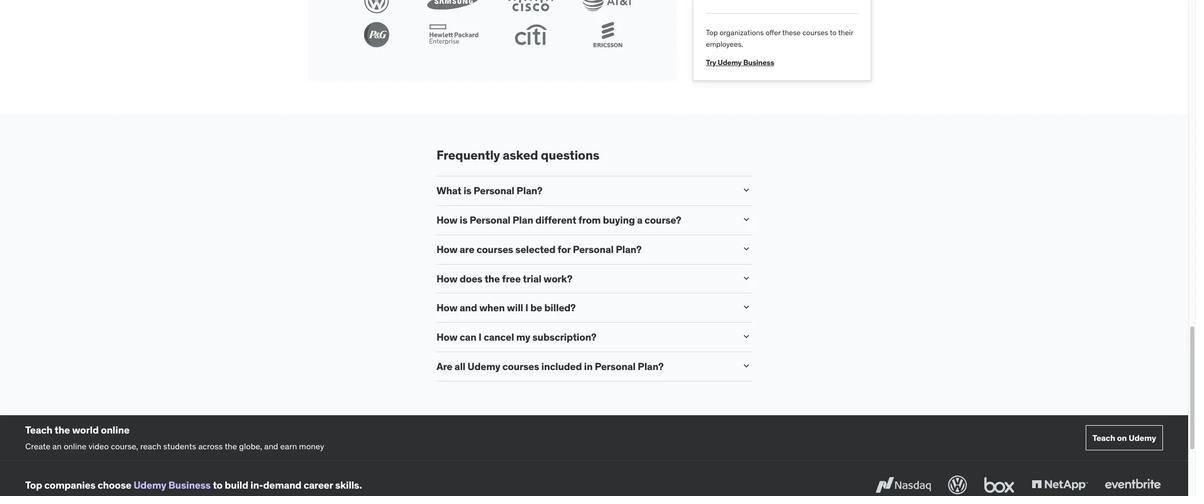 Task type: describe. For each thing, give the bounding box(es) containing it.
citi logo image
[[515, 24, 547, 45]]

eventbrite image
[[1103, 474, 1163, 497]]

personal right for
[[573, 243, 614, 256]]

1 horizontal spatial the
[[225, 441, 237, 452]]

how for how can i cancel my subscription?
[[437, 331, 458, 344]]

att&t logo image
[[583, 0, 634, 12]]

how is personal plan different from buying a course?
[[437, 214, 681, 226]]

from
[[579, 214, 601, 226]]

how does the free trial work? button
[[437, 272, 733, 285]]

can
[[460, 331, 477, 344]]

their
[[838, 28, 853, 37]]

trial
[[523, 272, 542, 285]]

how for how are courses selected for personal plan?
[[437, 243, 458, 256]]

teach on udemy link
[[1086, 426, 1163, 451]]

all
[[455, 360, 466, 373]]

teach for the
[[25, 424, 52, 436]]

how for how is personal plan different from buying a course?
[[437, 214, 458, 226]]

in
[[584, 360, 593, 373]]

in-
[[251, 479, 263, 492]]

what is personal plan? button
[[437, 184, 733, 197]]

nasdaq image
[[873, 474, 934, 497]]

teach on udemy
[[1093, 433, 1156, 443]]

selected
[[515, 243, 556, 256]]

plan
[[513, 214, 533, 226]]

offer
[[766, 28, 781, 37]]

top organizations offer these courses to their employees.
[[706, 28, 853, 49]]

are all udemy courses included in personal plan?
[[437, 360, 664, 373]]

0 horizontal spatial online
[[64, 441, 86, 452]]

teach for on
[[1093, 433, 1116, 443]]

world
[[72, 424, 99, 436]]

on
[[1117, 433, 1127, 443]]

hewlett packard enterprise logo image
[[429, 24, 478, 45]]

small image for plan?
[[741, 244, 752, 254]]

udemy right choose
[[134, 479, 166, 492]]

how for how does the free trial work?
[[437, 272, 458, 285]]

0 vertical spatial business
[[743, 58, 774, 67]]

what
[[437, 184, 462, 197]]

top companies choose udemy business to build in-demand career skills.
[[25, 479, 362, 492]]

small image for how and when will i be billed?
[[741, 302, 752, 313]]

asked
[[503, 147, 538, 164]]

0 horizontal spatial i
[[479, 331, 482, 344]]

build
[[225, 479, 248, 492]]

procter & gamble logo image
[[364, 22, 389, 47]]

work?
[[544, 272, 573, 285]]

demand
[[263, 479, 302, 492]]

1 horizontal spatial i
[[525, 302, 528, 314]]

when
[[479, 302, 505, 314]]

0 vertical spatial the
[[485, 272, 500, 285]]

video
[[89, 441, 109, 452]]

courses inside top organizations offer these courses to their employees.
[[803, 28, 828, 37]]

will
[[507, 302, 523, 314]]

how does the free trial work?
[[437, 272, 573, 285]]

ericsson logo image
[[594, 22, 623, 47]]

1 vertical spatial the
[[55, 424, 70, 436]]

are
[[460, 243, 475, 256]]

try udemy business link
[[706, 50, 774, 67]]

students
[[163, 441, 196, 452]]

course?
[[645, 214, 681, 226]]

small image for how can i cancel my subscription?
[[741, 332, 752, 342]]

how and when will i be billed? button
[[437, 302, 733, 314]]

try
[[706, 58, 716, 67]]

1 vertical spatial plan?
[[616, 243, 642, 256]]

how can i cancel my subscription? button
[[437, 331, 733, 344]]

how and when will i be billed?
[[437, 302, 576, 314]]

2 vertical spatial plan?
[[638, 360, 664, 373]]

an
[[52, 441, 62, 452]]

different
[[535, 214, 577, 226]]

1 vertical spatial courses
[[477, 243, 513, 256]]

included
[[541, 360, 582, 373]]



Task type: vqa. For each thing, say whether or not it's contained in the screenshot.
a
yes



Task type: locate. For each thing, give the bounding box(es) containing it.
choose
[[98, 479, 131, 492]]

1 horizontal spatial online
[[101, 424, 130, 436]]

to left build
[[213, 479, 223, 492]]

top for top companies choose udemy business to build in-demand career skills.
[[25, 479, 42, 492]]

courses
[[803, 28, 828, 37], [477, 243, 513, 256], [503, 360, 539, 373]]

try udemy business
[[706, 58, 774, 67]]

how
[[437, 214, 458, 226], [437, 243, 458, 256], [437, 272, 458, 285], [437, 302, 458, 314], [437, 331, 458, 344]]

4 small image from the top
[[741, 361, 752, 371]]

1 vertical spatial business
[[168, 479, 211, 492]]

1 small image from the top
[[741, 214, 752, 225]]

buying
[[603, 214, 635, 226]]

how are courses selected for personal plan?
[[437, 243, 642, 256]]

udemy right on
[[1129, 433, 1156, 443]]

companies
[[44, 479, 96, 492]]

are
[[437, 360, 453, 373]]

small image for are all udemy courses included in personal plan?
[[741, 361, 752, 371]]

0 horizontal spatial top
[[25, 479, 42, 492]]

personal right in
[[595, 360, 636, 373]]

and
[[460, 302, 477, 314], [264, 441, 278, 452]]

personal up plan
[[474, 184, 515, 197]]

4 how from the top
[[437, 302, 458, 314]]

0 vertical spatial to
[[830, 28, 837, 37]]

what is personal plan?
[[437, 184, 543, 197]]

udemy right all
[[468, 360, 500, 373]]

online
[[101, 424, 130, 436], [64, 441, 86, 452]]

how down what
[[437, 214, 458, 226]]

to for build
[[213, 479, 223, 492]]

business
[[743, 58, 774, 67], [168, 479, 211, 492]]

1 vertical spatial and
[[264, 441, 278, 452]]

volkswagen logo image
[[364, 0, 389, 14]]

subscription?
[[533, 331, 597, 344]]

courses right these
[[803, 28, 828, 37]]

and left when
[[460, 302, 477, 314]]

1 vertical spatial small image
[[741, 244, 752, 254]]

the
[[485, 272, 500, 285], [55, 424, 70, 436], [225, 441, 237, 452]]

i right can
[[479, 331, 482, 344]]

teach inside teach the world online create an online video course, reach students across the globe, and earn money
[[25, 424, 52, 436]]

5 how from the top
[[437, 331, 458, 344]]

1 vertical spatial top
[[25, 479, 42, 492]]

course,
[[111, 441, 138, 452]]

courses down "my"
[[503, 360, 539, 373]]

2 vertical spatial the
[[225, 441, 237, 452]]

are all udemy courses included in personal plan? button
[[437, 360, 733, 373]]

is up are
[[460, 214, 468, 226]]

is for how
[[460, 214, 468, 226]]

1 horizontal spatial and
[[460, 302, 477, 314]]

these
[[782, 28, 801, 37]]

0 vertical spatial i
[[525, 302, 528, 314]]

small image
[[741, 214, 752, 225], [741, 244, 752, 254], [741, 273, 752, 283]]

0 vertical spatial is
[[464, 184, 472, 197]]

plan?
[[517, 184, 543, 197], [616, 243, 642, 256], [638, 360, 664, 373]]

0 horizontal spatial business
[[168, 479, 211, 492]]

and left earn
[[264, 441, 278, 452]]

top
[[706, 28, 718, 37], [25, 479, 42, 492]]

the up an
[[55, 424, 70, 436]]

how left when
[[437, 302, 458, 314]]

0 horizontal spatial to
[[213, 479, 223, 492]]

earn
[[280, 441, 297, 452]]

for
[[558, 243, 571, 256]]

0 vertical spatial online
[[101, 424, 130, 436]]

cancel
[[484, 331, 514, 344]]

teach the world online create an online video course, reach students across the globe, and earn money
[[25, 424, 324, 452]]

frequently
[[437, 147, 500, 164]]

box image
[[982, 474, 1017, 497]]

0 vertical spatial top
[[706, 28, 718, 37]]

how is personal plan different from buying a course? button
[[437, 214, 733, 226]]

teach left on
[[1093, 433, 1116, 443]]

2 how from the top
[[437, 243, 458, 256]]

how left can
[[437, 331, 458, 344]]

employees.
[[706, 40, 743, 49]]

1 horizontal spatial to
[[830, 28, 837, 37]]

small image for buying
[[741, 214, 752, 225]]

small image
[[741, 185, 752, 196], [741, 302, 752, 313], [741, 332, 752, 342], [741, 361, 752, 371]]

globe,
[[239, 441, 262, 452]]

udemy right try
[[718, 58, 742, 67]]

1 small image from the top
[[741, 185, 752, 196]]

a
[[637, 214, 643, 226]]

1 vertical spatial i
[[479, 331, 482, 344]]

online up course,
[[101, 424, 130, 436]]

2 vertical spatial small image
[[741, 273, 752, 283]]

netapp image
[[1030, 474, 1090, 497]]

cisco logo image
[[508, 0, 554, 12]]

0 vertical spatial small image
[[741, 214, 752, 225]]

money
[[299, 441, 324, 452]]

organizations
[[720, 28, 764, 37]]

0 vertical spatial and
[[460, 302, 477, 314]]

does
[[460, 272, 483, 285]]

top inside top organizations offer these courses to their employees.
[[706, 28, 718, 37]]

top left companies
[[25, 479, 42, 492]]

3 small image from the top
[[741, 273, 752, 283]]

skills.
[[335, 479, 362, 492]]

online right an
[[64, 441, 86, 452]]

1 vertical spatial online
[[64, 441, 86, 452]]

personal down what is personal plan?
[[470, 214, 511, 226]]

i left be
[[525, 302, 528, 314]]

business down top organizations offer these courses to their employees.
[[743, 58, 774, 67]]

teach
[[25, 424, 52, 436], [1093, 433, 1116, 443]]

1 vertical spatial to
[[213, 479, 223, 492]]

top up the employees. at the top of the page
[[706, 28, 718, 37]]

my
[[516, 331, 530, 344]]

billed?
[[544, 302, 576, 314]]

2 horizontal spatial the
[[485, 272, 500, 285]]

the left free
[[485, 272, 500, 285]]

1 horizontal spatial business
[[743, 58, 774, 67]]

is right what
[[464, 184, 472, 197]]

how left the does
[[437, 272, 458, 285]]

be
[[531, 302, 542, 314]]

small image for what is personal plan?
[[741, 185, 752, 196]]

0 horizontal spatial and
[[264, 441, 278, 452]]

the left globe,
[[225, 441, 237, 452]]

3 how from the top
[[437, 272, 458, 285]]

2 small image from the top
[[741, 244, 752, 254]]

2 vertical spatial courses
[[503, 360, 539, 373]]

across
[[198, 441, 223, 452]]

free
[[502, 272, 521, 285]]

career
[[304, 479, 333, 492]]

how can i cancel my subscription?
[[437, 331, 597, 344]]

is for what
[[464, 184, 472, 197]]

create
[[25, 441, 50, 452]]

3 small image from the top
[[741, 332, 752, 342]]

how left are
[[437, 243, 458, 256]]

i
[[525, 302, 528, 314], [479, 331, 482, 344]]

business down students
[[168, 479, 211, 492]]

to for their
[[830, 28, 837, 37]]

1 how from the top
[[437, 214, 458, 226]]

0 vertical spatial plan?
[[517, 184, 543, 197]]

courses right are
[[477, 243, 513, 256]]

reach
[[140, 441, 161, 452]]

how for how and when will i be billed?
[[437, 302, 458, 314]]

volkswagen image
[[946, 474, 969, 497]]

top for top organizations offer these courses to their employees.
[[706, 28, 718, 37]]

udemy
[[718, 58, 742, 67], [468, 360, 500, 373], [1129, 433, 1156, 443], [134, 479, 166, 492]]

teach up create
[[25, 424, 52, 436]]

1 horizontal spatial top
[[706, 28, 718, 37]]

to
[[830, 28, 837, 37], [213, 479, 223, 492]]

personal
[[474, 184, 515, 197], [470, 214, 511, 226], [573, 243, 614, 256], [595, 360, 636, 373]]

to left the their
[[830, 28, 837, 37]]

udemy business link
[[134, 479, 211, 492]]

1 vertical spatial is
[[460, 214, 468, 226]]

0 horizontal spatial the
[[55, 424, 70, 436]]

2 small image from the top
[[741, 302, 752, 313]]

how are courses selected for personal plan? button
[[437, 243, 733, 256]]

questions
[[541, 147, 600, 164]]

0 vertical spatial courses
[[803, 28, 828, 37]]

to inside top organizations offer these courses to their employees.
[[830, 28, 837, 37]]

samsung logo image
[[427, 0, 480, 10]]

is
[[464, 184, 472, 197], [460, 214, 468, 226]]

and inside teach the world online create an online video course, reach students across the globe, and earn money
[[264, 441, 278, 452]]

frequently asked questions
[[437, 147, 600, 164]]

0 horizontal spatial teach
[[25, 424, 52, 436]]

1 horizontal spatial teach
[[1093, 433, 1116, 443]]



